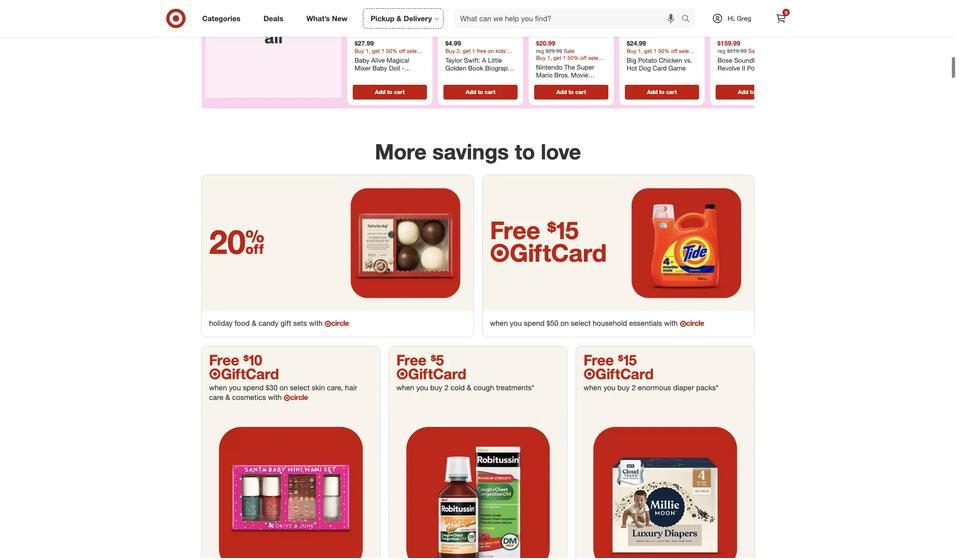 Task type: locate. For each thing, give the bounding box(es) containing it.
buy
[[431, 383, 443, 392], [618, 383, 630, 392]]

cold
[[451, 383, 465, 392]]

& right cold in the bottom of the page
[[467, 383, 472, 392]]

0 vertical spatial select
[[571, 318, 591, 328]]

1 vertical spatial on
[[280, 383, 288, 392]]

0 horizontal spatial circle
[[290, 393, 308, 402]]

with inside nintendo the super mario bros. movie bowser figure with fire breathing effect
[[580, 79, 592, 87]]

to down figure
[[569, 88, 574, 95]]

0 vertical spatial $15
[[547, 215, 579, 245]]

savings
[[433, 139, 509, 164]]

3 add to cart button from the left
[[535, 84, 609, 99]]

1 2 from the left
[[445, 383, 449, 392]]

on inside when you spend $30 on select skin care, hair care & cosmetics with
[[280, 383, 288, 392]]

skin
[[312, 383, 325, 392]]

search button
[[678, 8, 700, 30]]

20
[[209, 222, 265, 262]]

spend
[[524, 318, 545, 328], [243, 383, 264, 392]]

food
[[235, 318, 250, 328]]

1 horizontal spatial circle
[[331, 318, 349, 328]]

black
[[718, 80, 734, 88]]

golden
[[446, 64, 467, 72]]

1 add from the left
[[375, 88, 386, 95]]

movie
[[571, 71, 589, 79]]

- left "by"
[[446, 72, 448, 80]]

add to cart button down speaker
[[716, 84, 790, 99]]

baby down 'alive'
[[373, 64, 388, 72]]

spend up cosmetics
[[243, 383, 264, 392]]

what's new link
[[299, 8, 359, 29]]

cart inside "$159.99 reg $219.99 sale bose soundlink revolve ii portable bluetooth speaker - black add to cart"
[[757, 88, 768, 95]]

0 vertical spatial spend
[[524, 318, 545, 328]]

2 add to cart from the left
[[466, 88, 496, 95]]

add to cart button for with
[[535, 84, 609, 99]]

4 cart from the left
[[667, 88, 677, 95]]

with down "$30"
[[268, 393, 282, 402]]

carousel region
[[202, 0, 796, 123]]

0 horizontal spatial $15
[[547, 215, 579, 245]]

enormous
[[638, 383, 672, 392]]

2 buy from the left
[[618, 383, 630, 392]]

¬giftcard for free $15 ¬giftcard when you buy 2 enormous diaper packs*
[[584, 365, 654, 382]]

sets
[[293, 318, 307, 328]]

deals
[[264, 14, 284, 23]]

baby alive magical mixer baby doll - blueberry blast
[[355, 56, 410, 80]]

select for $10
[[290, 383, 310, 392]]

2 sale from the left
[[749, 47, 760, 54]]

to down speaker
[[751, 88, 756, 95]]

baby up "mixer"
[[355, 56, 370, 64]]

when you spend $50 on select household essentials with
[[490, 318, 680, 328]]

you
[[510, 318, 522, 328], [229, 383, 241, 392], [417, 383, 429, 392], [604, 383, 616, 392]]

free $5 ¬giftcard when you buy 2 cold & cough treatments*
[[397, 351, 535, 392]]

add to cart button down movie at the top right of the page
[[535, 84, 609, 99]]

buy left cold in the bottom of the page
[[431, 383, 443, 392]]

sale right $29.99
[[564, 47, 575, 54]]

add for blast
[[375, 88, 386, 95]]

buy inside free $5 ¬giftcard when you buy 2 cold & cough treatments*
[[431, 383, 443, 392]]

on right $50 in the right of the page
[[561, 318, 569, 328]]

-
[[402, 64, 405, 72], [446, 72, 448, 80], [774, 72, 776, 80]]

reg inside "$159.99 reg $219.99 sale bose soundlink revolve ii portable bluetooth speaker - black add to cart"
[[718, 47, 726, 54]]

buy left enormous
[[618, 383, 630, 392]]

3 add to cart from the left
[[557, 88, 587, 95]]

select inside when you spend $30 on select skin care, hair care & cosmetics with
[[290, 383, 310, 392]]

add to cart button
[[353, 84, 427, 99], [444, 84, 518, 99], [535, 84, 609, 99], [625, 84, 700, 99], [716, 84, 790, 99]]

ii
[[743, 64, 746, 72]]

add
[[375, 88, 386, 95], [466, 88, 477, 95], [557, 88, 567, 95], [648, 88, 658, 95], [738, 88, 749, 95]]

reg for $159.99
[[718, 47, 726, 54]]

5 add to cart button from the left
[[716, 84, 790, 99]]

$15 for free $15 ¬giftcard when you buy 2 enormous diaper packs*
[[618, 351, 637, 369]]

cart down speaker
[[757, 88, 768, 95]]

spend inside when you spend $30 on select skin care, hair care & cosmetics with
[[243, 383, 264, 392]]

select
[[571, 318, 591, 328], [290, 383, 310, 392]]

add to cart button down the card
[[625, 84, 700, 99]]

2 left cold in the bottom of the page
[[445, 383, 449, 392]]

candy
[[259, 318, 279, 328]]

- right speaker
[[774, 72, 776, 80]]

0 horizontal spatial spend
[[243, 383, 264, 392]]

wendy
[[459, 72, 479, 80]]

when inside when you spend $30 on select skin care, hair care & cosmetics with
[[209, 383, 227, 392]]

magical
[[387, 56, 410, 64]]

0 vertical spatial on
[[561, 318, 569, 328]]

sale
[[564, 47, 575, 54], [749, 47, 760, 54]]

care
[[209, 393, 224, 402]]

add to cart
[[375, 88, 405, 95], [466, 88, 496, 95], [557, 88, 587, 95], [648, 88, 677, 95]]

reg down $20.99
[[536, 47, 545, 54]]

1 vertical spatial spend
[[243, 383, 264, 392]]

2 add to cart button from the left
[[444, 84, 518, 99]]

add down blueberry
[[375, 88, 386, 95]]

add to cart down figure
[[557, 88, 587, 95]]

cart down blast
[[394, 88, 405, 95]]

0 horizontal spatial on
[[280, 383, 288, 392]]

you inside when you spend $30 on select skin care, hair care & cosmetics with
[[229, 383, 241, 392]]

you up cosmetics
[[229, 383, 241, 392]]

you inside free $15 ¬giftcard when you buy 2 enormous diaper packs*
[[604, 383, 616, 392]]

doll
[[389, 64, 400, 72]]

What can we help you find? suggestions appear below search field
[[455, 8, 684, 29]]

free inside free $15 ¬giftcard when you buy 2 enormous diaper packs*
[[584, 351, 614, 369]]

1 sale from the left
[[564, 47, 575, 54]]

1 vertical spatial select
[[290, 383, 310, 392]]

add down the card
[[648, 88, 658, 95]]

2 cart from the left
[[485, 88, 496, 95]]

free inside free $5 ¬giftcard when you buy 2 cold & cough treatments*
[[397, 351, 427, 369]]

¬giftcard
[[490, 238, 607, 267], [209, 365, 279, 382], [397, 365, 467, 382], [584, 365, 654, 382]]

all
[[265, 27, 283, 47]]

- inside baby alive magical mixer baby doll - blueberry blast
[[402, 64, 405, 72]]

2 left enormous
[[632, 383, 636, 392]]

you left enormous
[[604, 383, 616, 392]]

buy inside free $15 ¬giftcard when you buy 2 enormous diaper packs*
[[618, 383, 630, 392]]

to left love
[[515, 139, 535, 164]]

0 horizontal spatial select
[[290, 383, 310, 392]]

add inside "$159.99 reg $219.99 sale bose soundlink revolve ii portable bluetooth speaker - black add to cart"
[[738, 88, 749, 95]]

- inside "$159.99 reg $219.99 sale bose soundlink revolve ii portable bluetooth speaker - black add to cart"
[[774, 72, 776, 80]]

buy for $15
[[618, 383, 630, 392]]

categories
[[202, 14, 241, 23]]

1 horizontal spatial on
[[561, 318, 569, 328]]

2 inside free $15 ¬giftcard when you buy 2 enormous diaper packs*
[[632, 383, 636, 392]]

& right care
[[226, 393, 230, 402]]

$20.99
[[536, 39, 556, 47]]

to down blast
[[387, 88, 393, 95]]

2 for $5
[[445, 383, 449, 392]]

1 horizontal spatial -
[[446, 72, 448, 80]]

speaker
[[748, 72, 772, 80]]

1 horizontal spatial select
[[571, 318, 591, 328]]

select left "skin"
[[290, 383, 310, 392]]

5 add from the left
[[738, 88, 749, 95]]

&
[[397, 14, 402, 23], [252, 318, 257, 328], [467, 383, 472, 392], [226, 393, 230, 402]]

¬giftcard inside free $5 ¬giftcard when you buy 2 cold & cough treatments*
[[397, 365, 467, 382]]

reg inside $20.99 reg $29.99 sale
[[536, 47, 545, 54]]

add to cart for blast
[[375, 88, 405, 95]]

loggia
[[480, 72, 500, 80]]

- right doll
[[402, 64, 405, 72]]

you left cold in the bottom of the page
[[417, 383, 429, 392]]

for
[[299, 8, 321, 28]]

to for dog
[[660, 88, 665, 95]]

0 horizontal spatial buy
[[431, 383, 443, 392]]

$15
[[547, 215, 579, 245], [618, 351, 637, 369]]

delivery
[[404, 14, 432, 23]]

$219.99
[[728, 47, 747, 54]]

cart for blast
[[394, 88, 405, 95]]

blueberry
[[355, 72, 383, 80]]

$159.99
[[718, 39, 741, 47]]

free for free $10 ¬giftcard
[[209, 351, 239, 369]]

$27.99
[[355, 39, 374, 47]]

2 add from the left
[[466, 88, 477, 95]]

spend left $50 in the right of the page
[[524, 318, 545, 328]]

add down (hardcover)
[[466, 88, 477, 95]]

$5
[[431, 351, 444, 369]]

9
[[785, 10, 788, 15]]

when inside free $5 ¬giftcard when you buy 2 cold & cough treatments*
[[397, 383, 415, 392]]

add to cart for by
[[466, 88, 496, 95]]

1 horizontal spatial reg
[[718, 47, 726, 54]]

sale inside "$159.99 reg $219.99 sale bose soundlink revolve ii portable bluetooth speaker - black add to cart"
[[749, 47, 760, 54]]

- inside "taylor swift: a little golden book biography - by  wendy loggia (hardcover)"
[[446, 72, 448, 80]]

care,
[[327, 383, 343, 392]]

to down the card
[[660, 88, 665, 95]]

reg up bose
[[718, 47, 726, 54]]

hi,
[[728, 14, 736, 22]]

1 horizontal spatial spend
[[524, 318, 545, 328]]

1 add to cart button from the left
[[353, 84, 427, 99]]

0 horizontal spatial 2
[[445, 383, 449, 392]]

1 horizontal spatial buy
[[618, 383, 630, 392]]

sale up soundlink
[[749, 47, 760, 54]]

& right food
[[252, 318, 257, 328]]

¬giftcard inside free $15 ¬giftcard when you buy 2 enormous diaper packs*
[[584, 365, 654, 382]]

to down the loggia
[[478, 88, 483, 95]]

add to cart button down blast
[[353, 84, 427, 99]]

$4.99
[[446, 39, 461, 47]]

cough
[[474, 383, 494, 392]]

free inside free $10 ¬giftcard
[[209, 351, 239, 369]]

0 horizontal spatial sale
[[564, 47, 575, 54]]

1 vertical spatial $15
[[618, 351, 637, 369]]

free
[[490, 215, 541, 245], [209, 351, 239, 369], [397, 351, 427, 369], [584, 351, 614, 369]]

on right "$30"
[[280, 383, 288, 392]]

vs.
[[685, 56, 693, 64]]

cart for with
[[576, 88, 587, 95]]

3 cart from the left
[[576, 88, 587, 95]]

reg for $20.99
[[536, 47, 545, 54]]

add down figure
[[557, 88, 567, 95]]

with down movie at the top right of the page
[[580, 79, 592, 87]]

more
[[375, 139, 427, 164]]

when
[[490, 318, 508, 328], [209, 383, 227, 392], [397, 383, 415, 392], [584, 383, 602, 392]]

cart down figure
[[576, 88, 587, 95]]

2 2 from the left
[[632, 383, 636, 392]]

you inside free $5 ¬giftcard when you buy 2 cold & cough treatments*
[[417, 383, 429, 392]]

$15 inside free $15 ¬giftcard when you buy 2 enormous diaper packs*
[[618, 351, 637, 369]]

1 add to cart from the left
[[375, 88, 405, 95]]

3 add from the left
[[557, 88, 567, 95]]

1 buy from the left
[[431, 383, 443, 392]]

cart down "game"
[[667, 88, 677, 95]]

circle for 20
[[331, 318, 349, 328]]

add to cart button for by
[[444, 84, 518, 99]]

1 reg from the left
[[536, 47, 545, 54]]

4 add to cart from the left
[[648, 88, 677, 95]]

2 horizontal spatial -
[[774, 72, 776, 80]]

add to cart down the card
[[648, 88, 677, 95]]

add to cart button down the loggia
[[444, 84, 518, 99]]

2 horizontal spatial circle
[[687, 318, 705, 328]]

5 cart from the left
[[757, 88, 768, 95]]

by
[[450, 72, 457, 80]]

household
[[593, 318, 628, 328]]

1 horizontal spatial 2
[[632, 383, 636, 392]]

0 horizontal spatial reg
[[536, 47, 545, 54]]

add to cart down blast
[[375, 88, 405, 95]]

1 cart from the left
[[394, 88, 405, 95]]

sale inside $20.99 reg $29.99 sale
[[564, 47, 575, 54]]

$15 for free $15
[[547, 215, 579, 245]]

select right $50 in the right of the page
[[571, 318, 591, 328]]

0 horizontal spatial baby
[[355, 56, 370, 64]]

cart down the loggia
[[485, 88, 496, 95]]

0 horizontal spatial -
[[402, 64, 405, 72]]

game
[[669, 64, 686, 72]]

when inside free $15 ¬giftcard when you buy 2 enormous diaper packs*
[[584, 383, 602, 392]]

hair
[[345, 383, 357, 392]]

add to cart down the loggia
[[466, 88, 496, 95]]

circle
[[331, 318, 349, 328], [687, 318, 705, 328], [290, 393, 308, 402]]

2 inside free $5 ¬giftcard when you buy 2 cold & cough treatments*
[[445, 383, 449, 392]]

1 horizontal spatial $15
[[618, 351, 637, 369]]

add down bluetooth on the right
[[738, 88, 749, 95]]

1 horizontal spatial sale
[[749, 47, 760, 54]]

little
[[488, 56, 502, 64]]

baby
[[355, 56, 370, 64], [373, 64, 388, 72]]

$24.99
[[627, 39, 647, 47]]

2 reg from the left
[[718, 47, 726, 54]]



Task type: vqa. For each thing, say whether or not it's contained in the screenshot.


Task type: describe. For each thing, give the bounding box(es) containing it.
cart for by
[[485, 88, 496, 95]]

packs*
[[697, 383, 719, 392]]

add for by
[[466, 88, 477, 95]]

holiday
[[209, 318, 233, 328]]

categories link
[[194, 8, 252, 29]]

breathing
[[536, 87, 564, 95]]

pickup
[[371, 14, 395, 23]]

free for free $5 ¬giftcard when you buy 2 cold & cough treatments*
[[397, 351, 427, 369]]

4 add from the left
[[648, 88, 658, 95]]

to for doll
[[387, 88, 393, 95]]

biography
[[486, 64, 515, 72]]

& inside when you spend $30 on select skin care, hair care & cosmetics with
[[226, 393, 230, 402]]

more savings to love
[[375, 139, 582, 164]]

book
[[469, 64, 484, 72]]

on for ¬giftcard
[[561, 318, 569, 328]]

what's
[[307, 14, 330, 23]]

hi, greg
[[728, 14, 752, 22]]

$50
[[547, 318, 559, 328]]

gift
[[281, 318, 291, 328]]

figure
[[560, 79, 578, 87]]

potato
[[639, 56, 658, 64]]

hot
[[627, 64, 638, 72]]

top gifts for all
[[227, 8, 321, 47]]

to for movie
[[569, 88, 574, 95]]

taylor swift: a little golden book biography - by  wendy loggia (hardcover)
[[446, 56, 515, 88]]

portable
[[748, 64, 772, 72]]

4 add to cart button from the left
[[625, 84, 700, 99]]

with right sets
[[309, 318, 323, 328]]

a
[[482, 56, 487, 64]]

¬giftcard for free $10 ¬giftcard
[[209, 365, 279, 382]]

bose
[[718, 56, 733, 64]]

soundlink
[[735, 56, 766, 64]]

diaper
[[674, 383, 695, 392]]

super
[[577, 63, 595, 71]]

$20.99 reg $29.99 sale
[[536, 39, 575, 54]]

with inside when you spend $30 on select skin care, hair care & cosmetics with
[[268, 393, 282, 402]]

circle for free
[[290, 393, 308, 402]]

holiday food & candy gift sets with
[[209, 318, 325, 328]]

chicken
[[659, 56, 683, 64]]

dog
[[639, 64, 651, 72]]

nintendo
[[536, 63, 563, 71]]

big
[[627, 56, 637, 64]]

free $15
[[490, 215, 579, 245]]

$159.99 reg $219.99 sale bose soundlink revolve ii portable bluetooth speaker - black add to cart
[[718, 39, 776, 95]]

treatments*
[[497, 383, 535, 392]]

new
[[332, 14, 348, 23]]

on for $10
[[280, 383, 288, 392]]

add for with
[[557, 88, 567, 95]]

love
[[541, 139, 582, 164]]

with right essentials at the bottom right
[[665, 318, 678, 328]]

card
[[653, 64, 667, 72]]

sale for $20.99
[[564, 47, 575, 54]]

revolve
[[718, 64, 741, 72]]

cosmetics
[[232, 393, 266, 402]]

the
[[565, 63, 576, 71]]

$29.99
[[546, 47, 563, 54]]

2 for $15
[[632, 383, 636, 392]]

bluetooth
[[718, 72, 746, 80]]

effect
[[566, 87, 583, 95]]

$30
[[266, 383, 278, 392]]

taylor
[[446, 56, 462, 64]]

¬giftcard for free $5 ¬giftcard when you buy 2 cold & cough treatments*
[[397, 365, 467, 382]]

alive
[[371, 56, 385, 64]]

pickup & delivery link
[[363, 8, 444, 29]]

big potato chicken vs. hot dog card game
[[627, 56, 693, 72]]

swift:
[[464, 56, 481, 64]]

bros.
[[555, 71, 570, 79]]

$10
[[243, 351, 262, 369]]

add to cart for with
[[557, 88, 587, 95]]

free for free $15 ¬giftcard when you buy 2 enormous diaper packs*
[[584, 351, 614, 369]]

you left $50 in the right of the page
[[510, 318, 522, 328]]

nintendo the super mario bros. movie bowser figure with fire breathing effect
[[536, 63, 604, 95]]

free for free $15
[[490, 215, 541, 245]]

to for book
[[478, 88, 483, 95]]

9 link
[[772, 8, 792, 29]]

add to cart button for blast
[[353, 84, 427, 99]]

free $15 ¬giftcard when you buy 2 enormous diaper packs*
[[584, 351, 719, 392]]

sale for $159.99
[[749, 47, 760, 54]]

greg
[[737, 14, 752, 22]]

spend for $10
[[243, 383, 264, 392]]

deals link
[[256, 8, 295, 29]]

gifts
[[259, 8, 294, 28]]

top
[[227, 8, 255, 28]]

1 horizontal spatial baby
[[373, 64, 388, 72]]

& inside free $5 ¬giftcard when you buy 2 cold & cough treatments*
[[467, 383, 472, 392]]

mario
[[536, 71, 553, 79]]

mixer
[[355, 64, 371, 72]]

blast
[[385, 72, 400, 80]]

select for ¬giftcard
[[571, 318, 591, 328]]

to inside "$159.99 reg $219.99 sale bose soundlink revolve ii portable bluetooth speaker - black add to cart"
[[751, 88, 756, 95]]

pickup & delivery
[[371, 14, 432, 23]]

when you spend $30 on select skin care, hair care & cosmetics with
[[209, 383, 357, 402]]

essentials
[[630, 318, 663, 328]]

buy for $5
[[431, 383, 443, 392]]

(hardcover)
[[446, 80, 479, 88]]

free $10 ¬giftcard
[[209, 351, 279, 382]]

bowser
[[536, 79, 558, 87]]

spend for ¬giftcard
[[524, 318, 545, 328]]

& right pickup
[[397, 14, 402, 23]]



